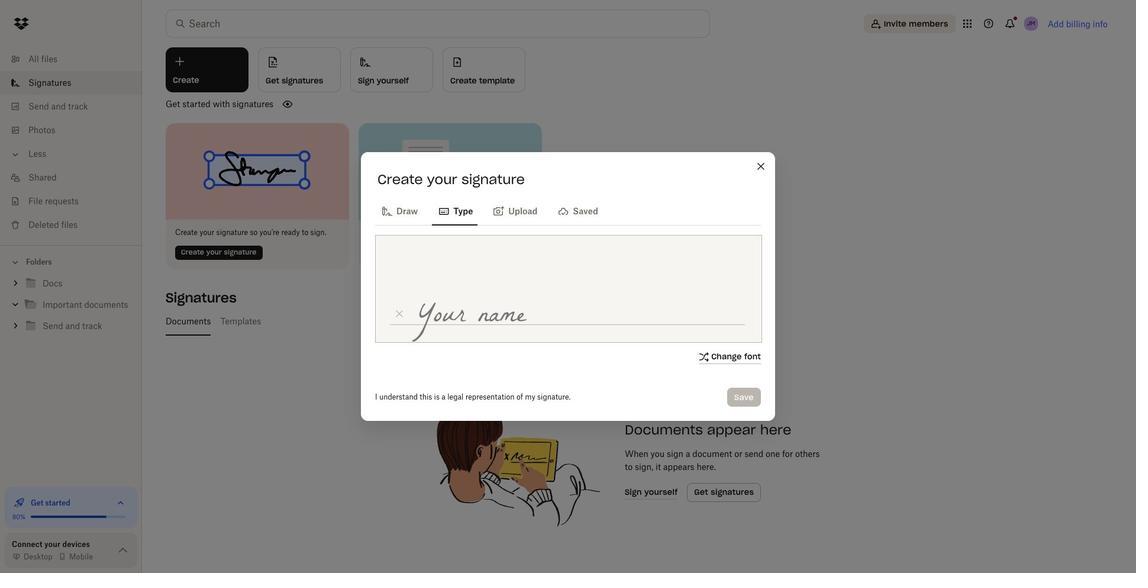 Task type: describe. For each thing, give the bounding box(es) containing it.
dropbox image
[[9, 12, 33, 36]]

Your name text field
[[408, 292, 748, 342]]

0 vertical spatial tab list
[[375, 197, 761, 226]]



Task type: vqa. For each thing, say whether or not it's contained in the screenshot.
bottom Spaces
no



Task type: locate. For each thing, give the bounding box(es) containing it.
list item
[[0, 71, 142, 95]]

tab list
[[375, 197, 761, 226], [161, 307, 1113, 335]]

1 vertical spatial tab list
[[161, 307, 1113, 335]]

list
[[0, 40, 142, 245]]

less image
[[9, 149, 21, 160]]

dialog
[[361, 152, 775, 421]]

group
[[0, 271, 142, 346]]



